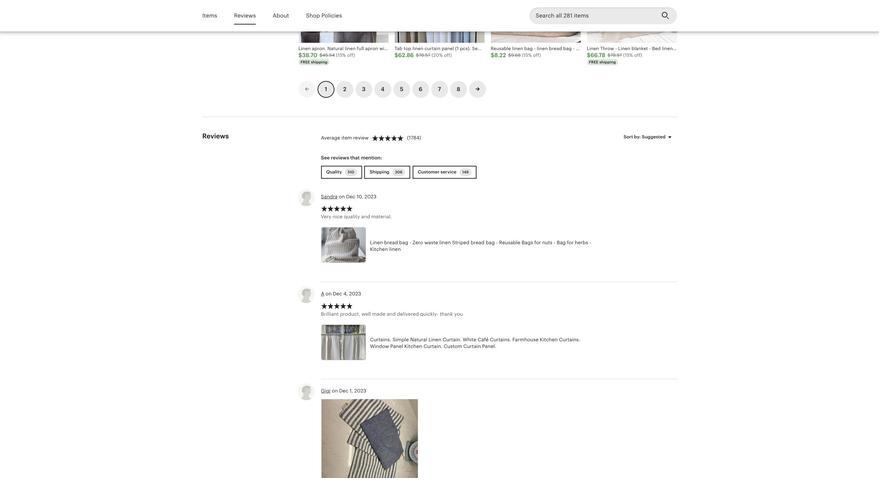 Task type: locate. For each thing, give the bounding box(es) containing it.
off) down linen throw - linen blanket - bed linen - linen bedspread - pure linen throw blanket - linen bedspread - beach blanket - summer blanket image
[[635, 53, 642, 58]]

1 horizontal spatial shipping
[[600, 60, 616, 64]]

3 (15% from the left
[[624, 53, 633, 58]]

78.57 left (20%
[[419, 53, 431, 58]]

made
[[372, 312, 386, 317]]

206
[[395, 170, 403, 174]]

0 horizontal spatial reviews
[[202, 133, 229, 140]]

curtains. simple natural linen curtain. white café curtains. farmhouse kitchen curtains. window panel kitchen curtain. custom curtain panel.
[[370, 337, 581, 350]]

2 78.57 from the left
[[611, 53, 622, 58]]

0 horizontal spatial shipping
[[311, 60, 328, 64]]

kitchen down material. at top
[[370, 247, 388, 253]]

shipping down 66.78
[[600, 60, 616, 64]]

78.57 right 66.78
[[611, 53, 622, 58]]

quality
[[326, 170, 343, 175]]

and
[[361, 214, 370, 220], [387, 312, 396, 317]]

shipping
[[311, 60, 328, 64], [600, 60, 616, 64]]

78.57 inside the '$ 66.78 $ 78.57 (15% off) free shipping'
[[611, 53, 622, 58]]

510
[[348, 170, 355, 174]]

dec
[[346, 194, 355, 200], [333, 291, 342, 297], [339, 389, 348, 394]]

free for 66.78
[[589, 60, 599, 64]]

3 off) from the left
[[533, 53, 541, 58]]

product,
[[340, 312, 360, 317]]

1 vertical spatial dec
[[333, 291, 342, 297]]

kitchen
[[370, 247, 388, 253], [540, 337, 558, 343], [405, 344, 422, 350]]

sort
[[624, 135, 633, 140]]

off)
[[347, 53, 355, 58], [444, 53, 452, 58], [533, 53, 541, 58], [635, 53, 642, 58]]

quickly-
[[420, 312, 439, 317]]

linen down material. at top
[[370, 240, 383, 246]]

2023 for on dec 10, 2023
[[365, 194, 377, 200]]

sort by: suggested button
[[619, 130, 680, 145]]

1 horizontal spatial bread
[[471, 240, 485, 246]]

- left zero in the bottom of the page
[[410, 240, 411, 246]]

7
[[438, 86, 441, 93]]

1 off) from the left
[[347, 53, 355, 58]]

bag left reusable
[[486, 240, 495, 246]]

0 horizontal spatial linen
[[370, 240, 383, 246]]

78.57 inside $ 62.86 $ 78.57 (20% off)
[[419, 53, 431, 58]]

$
[[299, 52, 302, 59], [395, 52, 398, 59], [491, 52, 495, 59], [587, 52, 591, 59], [320, 53, 323, 58], [416, 53, 419, 58], [508, 53, 511, 58], [608, 53, 611, 58]]

reviews
[[234, 12, 256, 19], [202, 133, 229, 140]]

(15% inside $ 38.70 $ 45.54 (15% off) free shipping
[[336, 53, 346, 58]]

4 link
[[374, 81, 391, 98]]

2 vertical spatial on
[[332, 389, 338, 394]]

bags
[[522, 240, 533, 246]]

dec for 10,
[[346, 194, 355, 200]]

- left bag
[[554, 240, 556, 246]]

off) inside $ 62.86 $ 78.57 (20% off)
[[444, 53, 452, 58]]

1 horizontal spatial linen
[[440, 240, 451, 246]]

reviews
[[331, 155, 349, 161]]

tab top linen curtain panel (1 pcs). semi sheer window or door curtain. linen window curtain. long linen curtain. custom rod pocket drapes. image
[[395, 0, 485, 43]]

curtain.
[[443, 337, 462, 343], [424, 344, 443, 350]]

free for 38.70
[[301, 60, 310, 64]]

2 vertical spatial 2023
[[354, 389, 366, 394]]

natural
[[410, 337, 427, 343]]

2 horizontal spatial on
[[339, 194, 345, 200]]

1 shipping from the left
[[311, 60, 328, 64]]

0 horizontal spatial kitchen
[[370, 247, 388, 253]]

1 horizontal spatial linen
[[429, 337, 442, 343]]

2 horizontal spatial curtains.
[[559, 337, 581, 343]]

1 vertical spatial on
[[326, 291, 332, 297]]

2023
[[365, 194, 377, 200], [349, 291, 361, 297], [354, 389, 366, 394]]

bread right striped on the right bottom of page
[[471, 240, 485, 246]]

(15%
[[336, 53, 346, 58], [522, 53, 532, 58], [624, 53, 633, 58]]

0 horizontal spatial 78.57
[[419, 53, 431, 58]]

$ 38.70 $ 45.54 (15% off) free shipping
[[299, 52, 355, 64]]

1 horizontal spatial curtains.
[[490, 337, 511, 343]]

curtain. up the "custom"
[[443, 337, 462, 343]]

1 horizontal spatial 78.57
[[611, 53, 622, 58]]

5
[[400, 86, 404, 93]]

free down 38.70
[[301, 60, 310, 64]]

linen
[[370, 240, 383, 246], [429, 337, 442, 343]]

-
[[410, 240, 411, 246], [496, 240, 498, 246], [554, 240, 556, 246], [590, 240, 591, 246]]

1 (15% from the left
[[336, 53, 346, 58]]

1 horizontal spatial on
[[332, 389, 338, 394]]

off) inside the $ 8.22 $ 9.68 (15% off)
[[533, 53, 541, 58]]

gigi vehec added a photo of their purchase image
[[321, 400, 418, 479]]

38.70
[[302, 52, 318, 59]]

off) right (20%
[[444, 53, 452, 58]]

item
[[342, 135, 352, 141]]

waste
[[425, 240, 438, 246]]

about link
[[273, 8, 289, 24]]

a
[[321, 291, 324, 297]]

0 vertical spatial dec
[[346, 194, 355, 200]]

0 horizontal spatial curtains.
[[370, 337, 392, 343]]

(15% right 66.78
[[624, 53, 633, 58]]

brilliant product, well made and delivered quickly- thank you
[[321, 312, 463, 317]]

kitchen down natural
[[405, 344, 422, 350]]

1 horizontal spatial free
[[589, 60, 599, 64]]

kitchen right the farmhouse
[[540, 337, 558, 343]]

1 free from the left
[[301, 60, 310, 64]]

2 off) from the left
[[444, 53, 452, 58]]

bread left zero in the bottom of the page
[[384, 240, 398, 246]]

- left reusable
[[496, 240, 498, 246]]

1 horizontal spatial for
[[567, 240, 574, 246]]

customer service
[[418, 170, 458, 175]]

2023 right 10,
[[365, 194, 377, 200]]

2 (15% from the left
[[522, 53, 532, 58]]

well
[[362, 312, 371, 317]]

2 shipping from the left
[[600, 60, 616, 64]]

service
[[441, 170, 457, 175]]

panel.
[[482, 344, 497, 350]]

0 vertical spatial curtain.
[[443, 337, 462, 343]]

free inside $ 38.70 $ 45.54 (15% off) free shipping
[[301, 60, 310, 64]]

1 horizontal spatial reviews
[[234, 12, 256, 19]]

0 horizontal spatial bag
[[399, 240, 408, 246]]

0 horizontal spatial bread
[[384, 240, 398, 246]]

policies
[[322, 12, 342, 19]]

on right gigi link
[[332, 389, 338, 394]]

and right 'quality'
[[361, 214, 370, 220]]

1 vertical spatial linen
[[389, 247, 401, 253]]

0 vertical spatial 2023
[[365, 194, 377, 200]]

1
[[325, 86, 327, 93]]

2 free from the left
[[589, 60, 599, 64]]

2 horizontal spatial (15%
[[624, 53, 633, 58]]

9.68
[[511, 53, 521, 58]]

off) for 38.70
[[347, 53, 355, 58]]

2023 for on dec 4, 2023
[[349, 291, 361, 297]]

dec left 10,
[[346, 194, 355, 200]]

1 78.57 from the left
[[419, 53, 431, 58]]

(15% for 38.70
[[336, 53, 346, 58]]

shipping inside $ 38.70 $ 45.54 (15% off) free shipping
[[311, 60, 328, 64]]

0 vertical spatial linen
[[370, 240, 383, 246]]

(15% inside the $ 8.22 $ 9.68 (15% off)
[[522, 53, 532, 58]]

window
[[370, 344, 389, 350]]

0 horizontal spatial on
[[326, 291, 332, 297]]

2 vertical spatial kitchen
[[405, 344, 422, 350]]

free inside the '$ 66.78 $ 78.57 (15% off) free shipping'
[[589, 60, 599, 64]]

curtain. down natural
[[424, 344, 443, 350]]

bag left zero in the bottom of the page
[[399, 240, 408, 246]]

1 horizontal spatial bag
[[486, 240, 495, 246]]

1 vertical spatial 2023
[[349, 291, 361, 297]]

nice
[[333, 214, 343, 220]]

0 horizontal spatial and
[[361, 214, 370, 220]]

simple
[[393, 337, 409, 343]]

gigi
[[321, 389, 331, 394]]

0 vertical spatial kitchen
[[370, 247, 388, 253]]

3 - from the left
[[554, 240, 556, 246]]

3 curtains. from the left
[[559, 337, 581, 343]]

2023 for on dec 1, 2023
[[354, 389, 366, 394]]

2 for from the left
[[567, 240, 574, 246]]

- right herbs
[[590, 240, 591, 246]]

2 link
[[337, 81, 353, 98]]

0 vertical spatial linen
[[440, 240, 451, 246]]

on right sandra link on the left of the page
[[339, 194, 345, 200]]

off) for 66.78
[[635, 53, 642, 58]]

linen apron. natural linen full apron with pockets. soft linen kitchen apron for women and man. brown linen apron. image
[[299, 0, 388, 43]]

(15% for 66.78
[[624, 53, 633, 58]]

off) right '9.68'
[[533, 53, 541, 58]]

shipping down 45.54
[[311, 60, 328, 64]]

1 horizontal spatial (15%
[[522, 53, 532, 58]]

see
[[321, 155, 330, 161]]

linen inside linen bread bag - zero waste linen striped bread bag - reusable bags for nuts - bag for herbs - kitchen linen
[[370, 240, 383, 246]]

(15% inside the '$ 66.78 $ 78.57 (15% off) free shipping'
[[624, 53, 633, 58]]

78.57
[[419, 53, 431, 58], [611, 53, 622, 58]]

1 vertical spatial linen
[[429, 337, 442, 343]]

very nice quality and material.
[[321, 214, 392, 220]]

1 horizontal spatial kitchen
[[405, 344, 422, 350]]

linen right natural
[[429, 337, 442, 343]]

0 horizontal spatial free
[[301, 60, 310, 64]]

1 vertical spatial and
[[387, 312, 396, 317]]

dec left 4,
[[333, 291, 342, 297]]

0 horizontal spatial (15%
[[336, 53, 346, 58]]

dec left 1,
[[339, 389, 348, 394]]

0 horizontal spatial curtain.
[[424, 344, 443, 350]]

and right the made
[[387, 312, 396, 317]]

review
[[353, 135, 369, 141]]

62.86
[[398, 52, 414, 59]]

a on dec 4, 2023
[[321, 291, 361, 297]]

(15% right '9.68'
[[522, 53, 532, 58]]

for left 'nuts'
[[535, 240, 541, 246]]

78.57 for 66.78
[[611, 53, 622, 58]]

2023 right 1,
[[354, 389, 366, 394]]

on
[[339, 194, 345, 200], [326, 291, 332, 297], [332, 389, 338, 394]]

linen
[[440, 240, 451, 246], [389, 247, 401, 253]]

off) inside the '$ 66.78 $ 78.57 (15% off) free shipping'
[[635, 53, 642, 58]]

4,
[[344, 291, 348, 297]]

on right a link in the bottom of the page
[[326, 291, 332, 297]]

0 horizontal spatial for
[[535, 240, 541, 246]]

4 off) from the left
[[635, 53, 642, 58]]

$ 62.86 $ 78.57 (20% off)
[[395, 52, 452, 59]]

off) inside $ 38.70 $ 45.54 (15% off) free shipping
[[347, 53, 355, 58]]

(15% right 45.54
[[336, 53, 346, 58]]

shipping inside the '$ 66.78 $ 78.57 (15% off) free shipping'
[[600, 60, 616, 64]]

free down 66.78
[[589, 60, 599, 64]]

4
[[381, 86, 385, 93]]

1 vertical spatial kitchen
[[540, 337, 558, 343]]

off) right 45.54
[[347, 53, 355, 58]]

for right bag
[[567, 240, 574, 246]]

2023 right 4,
[[349, 291, 361, 297]]

0 vertical spatial on
[[339, 194, 345, 200]]

1,
[[350, 389, 353, 394]]

2 vertical spatial dec
[[339, 389, 348, 394]]

8
[[457, 86, 460, 93]]

nuts
[[543, 240, 553, 246]]



Task type: vqa. For each thing, say whether or not it's contained in the screenshot.
Gifts for Pets "Gifts"
no



Task type: describe. For each thing, give the bounding box(es) containing it.
4 - from the left
[[590, 240, 591, 246]]

3
[[362, 86, 366, 93]]

thank
[[440, 312, 453, 317]]

0 vertical spatial reviews
[[234, 12, 256, 19]]

2 curtains. from the left
[[490, 337, 511, 343]]

$ inside $ 62.86 $ 78.57 (20% off)
[[416, 53, 419, 58]]

(20%
[[432, 53, 443, 58]]

quality
[[344, 214, 360, 220]]

gigi link
[[321, 389, 331, 394]]

bag
[[557, 240, 566, 246]]

78.57 for 62.86
[[419, 53, 431, 58]]

brilliant
[[321, 312, 339, 317]]

curtains. simple natural linen curtain. white café curtains. farmhouse kitchen curtains. window panel kitchen curtain. custom curtain panel. link
[[321, 325, 598, 363]]

material.
[[371, 214, 392, 220]]

panel
[[390, 344, 403, 350]]

customer
[[418, 170, 440, 175]]

gigi on dec 1, 2023
[[321, 389, 366, 394]]

$ 66.78 $ 78.57 (15% off) free shipping
[[587, 52, 642, 64]]

2 bread from the left
[[471, 240, 485, 246]]

dec for 1,
[[339, 389, 348, 394]]

1 horizontal spatial and
[[387, 312, 396, 317]]

45.54
[[323, 53, 335, 58]]

6 link
[[412, 81, 429, 98]]

6
[[419, 86, 423, 93]]

8.22
[[495, 52, 506, 59]]

reusable
[[499, 240, 521, 246]]

shop policies
[[306, 12, 342, 19]]

dec for 4,
[[333, 291, 342, 297]]

1 horizontal spatial curtain.
[[443, 337, 462, 343]]

8 link
[[450, 81, 467, 98]]

custom
[[444, 344, 462, 350]]

kitchen inside linen bread bag - zero waste linen striped bread bag - reusable bags for nuts - bag for herbs - kitchen linen
[[370, 247, 388, 253]]

average item review
[[321, 135, 369, 141]]

on for sandra
[[339, 194, 345, 200]]

66.78
[[591, 52, 606, 59]]

about
[[273, 12, 289, 19]]

off) for 8.22
[[533, 53, 541, 58]]

off) for 62.86
[[444, 53, 452, 58]]

3 link
[[355, 81, 372, 98]]

on for a
[[326, 291, 332, 297]]

1 bread from the left
[[384, 240, 398, 246]]

shop policies link
[[306, 8, 342, 24]]

(15% for 8.22
[[522, 53, 532, 58]]

linen bread bag - zero waste linen striped bread bag - reusable bags for nuts - bag for herbs - kitchen linen
[[370, 240, 591, 253]]

on for gigi
[[332, 389, 338, 394]]

sort by: suggested
[[624, 135, 666, 140]]

shipping
[[370, 170, 391, 175]]

linen throw - linen blanket - bed linen - linen bedspread - pure linen throw blanket - linen bedspread - beach blanket - summer blanket image
[[587, 0, 677, 43]]

1 vertical spatial curtain.
[[424, 344, 443, 350]]

items link
[[202, 8, 217, 24]]

shop
[[306, 12, 320, 19]]

1 link
[[318, 81, 334, 98]]

by:
[[634, 135, 641, 140]]

sandra
[[321, 194, 338, 200]]

$ 8.22 $ 9.68 (15% off)
[[491, 52, 541, 59]]

café
[[478, 337, 489, 343]]

see reviews that mention:
[[321, 155, 382, 161]]

white
[[463, 337, 477, 343]]

you
[[454, 312, 463, 317]]

herbs
[[575, 240, 588, 246]]

7 link
[[431, 81, 448, 98]]

$ inside the $ 8.22 $ 9.68 (15% off)
[[508, 53, 511, 58]]

very
[[321, 214, 331, 220]]

0 horizontal spatial linen
[[389, 247, 401, 253]]

striped
[[452, 240, 470, 246]]

1 curtains. from the left
[[370, 337, 392, 343]]

linen inside curtains. simple natural linen curtain. white café curtains. farmhouse kitchen curtains. window panel kitchen curtain. custom curtain panel.
[[429, 337, 442, 343]]

2 - from the left
[[496, 240, 498, 246]]

2 bag from the left
[[486, 240, 495, 246]]

2 horizontal spatial kitchen
[[540, 337, 558, 343]]

1 vertical spatial reviews
[[202, 133, 229, 140]]

reusable linen bag - linen bread bag -  bags for nuts - bag for herbs - kitchen linens - striped linen bag - gift image
[[491, 0, 581, 43]]

10,
[[357, 194, 363, 200]]

sandra on dec 10, 2023
[[321, 194, 377, 200]]

average
[[321, 135, 340, 141]]

linen bread bag - zero waste linen striped bread bag - reusable bags for nuts - bag for herbs - kitchen linen link
[[321, 228, 598, 265]]

2
[[343, 86, 347, 93]]

farmhouse
[[513, 337, 539, 343]]

that
[[350, 155, 360, 161]]

reviews link
[[234, 8, 256, 24]]

shipping for 38.70
[[311, 60, 328, 64]]

1 - from the left
[[410, 240, 411, 246]]

5 link
[[393, 81, 410, 98]]

suggested
[[642, 135, 666, 140]]

shipping for 66.78
[[600, 60, 616, 64]]

(1784)
[[407, 135, 421, 141]]

delivered
[[397, 312, 419, 317]]

items
[[202, 12, 217, 19]]

Search all 281 items text field
[[530, 7, 656, 24]]

mention:
[[361, 155, 382, 161]]

a link
[[321, 291, 324, 297]]

sandra link
[[321, 194, 338, 200]]

zero
[[413, 240, 423, 246]]

1 for from the left
[[535, 240, 541, 246]]

1 bag from the left
[[399, 240, 408, 246]]

curtain
[[464, 344, 481, 350]]

0 vertical spatial and
[[361, 214, 370, 220]]

149
[[462, 170, 469, 174]]



